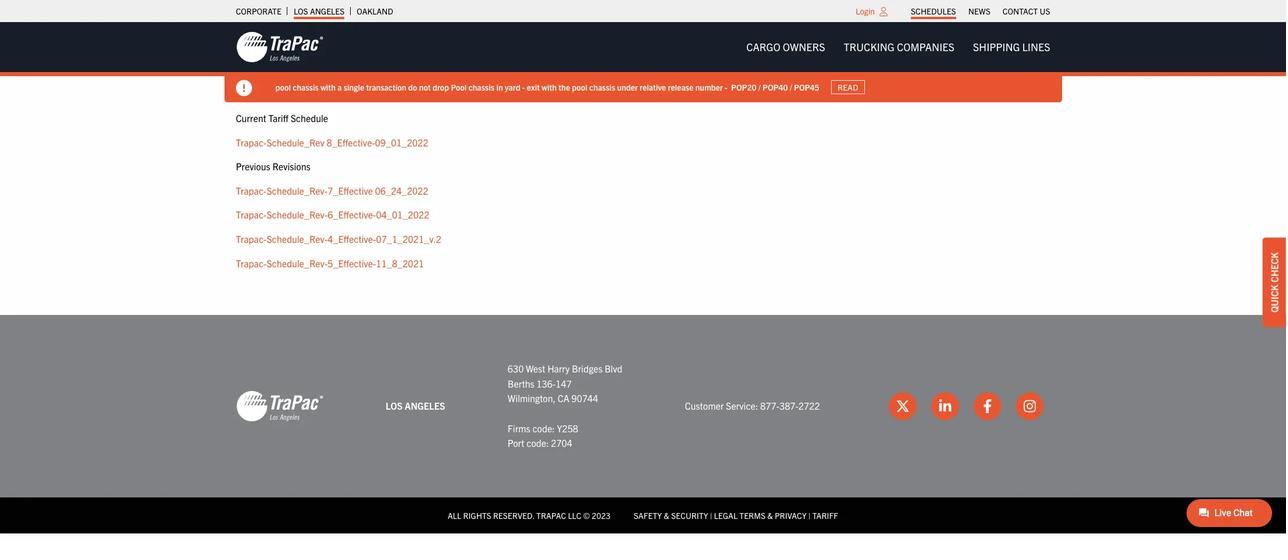 Task type: vqa. For each thing, say whether or not it's contained in the screenshot.
1st ON from the bottom of the page
no



Task type: locate. For each thing, give the bounding box(es) containing it.
ca
[[558, 393, 570, 405]]

136-
[[537, 378, 556, 390]]

code: right port
[[527, 438, 549, 449]]

4 trapac- from the top
[[236, 233, 267, 245]]

2 & from the left
[[768, 511, 773, 521]]

code:
[[533, 423, 555, 435], [527, 438, 549, 449]]

cargo owners link
[[738, 35, 835, 59]]

1 vertical spatial code:
[[527, 438, 549, 449]]

trapac- for trapac-schedule_rev 8_effective-09_01_2022
[[236, 137, 267, 148]]

|
[[711, 511, 713, 521], [809, 511, 811, 521]]

under
[[618, 82, 638, 92]]

chassis left the under
[[590, 82, 616, 92]]

pop45
[[795, 82, 820, 92]]

2 los angeles image from the top
[[236, 391, 323, 423]]

3 trapac- from the top
[[236, 209, 267, 221]]

/ left pop40
[[759, 82, 761, 92]]

schedule_rev- down revisions
[[267, 185, 328, 197]]

with left the a
[[321, 82, 336, 92]]

& right safety
[[664, 511, 670, 521]]

yard
[[505, 82, 521, 92]]

/ left pop45
[[790, 82, 793, 92]]

& right terms
[[768, 511, 773, 521]]

quick
[[1270, 285, 1281, 313]]

with left "the"
[[542, 82, 557, 92]]

| left legal
[[711, 511, 713, 521]]

trapac-schedule_rev-7_effective 06_24_2022 link
[[236, 185, 429, 197]]

news link
[[969, 3, 991, 19]]

service:
[[726, 401, 759, 412]]

0 vertical spatial tariff
[[269, 112, 289, 124]]

0 horizontal spatial |
[[711, 511, 713, 521]]

trapac-schedule_rev-7_effective 06_24_2022
[[236, 185, 429, 197]]

do
[[408, 82, 417, 92]]

trapac-schedule_rev 8_effective-09_01_2022 link
[[236, 137, 429, 148]]

customer
[[685, 401, 724, 412]]

menu bar down the light 'icon'
[[738, 35, 1060, 59]]

tariff right the current
[[269, 112, 289, 124]]

1 horizontal spatial los angeles
[[386, 401, 445, 412]]

1 schedule_rev- from the top
[[267, 185, 328, 197]]

schedule_rev- down trapac-schedule_rev-7_effective 06_24_2022
[[267, 209, 328, 221]]

schedules
[[912, 6, 957, 16]]

1 pool from the left
[[276, 82, 291, 92]]

0 vertical spatial los angeles
[[294, 6, 345, 16]]

1 vertical spatial los angeles
[[386, 401, 445, 412]]

in
[[497, 82, 503, 92]]

0 horizontal spatial chassis
[[293, 82, 319, 92]]

safety & security | legal terms & privacy | tariff
[[634, 511, 839, 521]]

1 vertical spatial los angeles image
[[236, 391, 323, 423]]

exit
[[527, 82, 540, 92]]

code: up 2704
[[533, 423, 555, 435]]

1 horizontal spatial chassis
[[469, 82, 495, 92]]

5_effective-
[[328, 258, 376, 269]]

previous
[[236, 161, 270, 172]]

2023
[[592, 511, 611, 521]]

1 horizontal spatial /
[[790, 82, 793, 92]]

terms
[[740, 511, 766, 521]]

5 trapac- from the top
[[236, 258, 267, 269]]

2 schedule_rev- from the top
[[267, 209, 328, 221]]

2722
[[799, 401, 820, 412]]

0 vertical spatial angeles
[[310, 6, 345, 16]]

1 trapac- from the top
[[236, 137, 267, 148]]

&
[[664, 511, 670, 521], [768, 511, 773, 521]]

safety & security link
[[634, 511, 709, 521]]

schedule_rev-
[[267, 185, 328, 197], [267, 209, 328, 221], [267, 233, 328, 245], [267, 258, 328, 269]]

tariff right privacy
[[813, 511, 839, 521]]

09_01_2022
[[375, 137, 429, 148]]

trapac
[[537, 511, 566, 521]]

2 horizontal spatial chassis
[[590, 82, 616, 92]]

single
[[344, 82, 365, 92]]

1 horizontal spatial pool
[[572, 82, 588, 92]]

chassis left in
[[469, 82, 495, 92]]

rights
[[463, 511, 492, 521]]

main content
[[224, 111, 1063, 281]]

1 vertical spatial menu bar
[[738, 35, 1060, 59]]

corporate
[[236, 6, 282, 16]]

1 horizontal spatial -
[[725, 82, 728, 92]]

/
[[759, 82, 761, 92], [790, 82, 793, 92]]

harry
[[548, 363, 570, 375]]

6_effective-
[[328, 209, 376, 221]]

pool chassis with a single transaction  do not drop pool chassis in yard -  exit with the pool chassis under relative release number -  pop20 / pop40 / pop45
[[276, 82, 820, 92]]

- right number
[[725, 82, 728, 92]]

menu bar
[[905, 3, 1057, 19], [738, 35, 1060, 59]]

contact
[[1003, 6, 1039, 16]]

owners
[[783, 40, 826, 54]]

schedule_rev- for 6_effective-
[[267, 209, 328, 221]]

los angeles image
[[236, 31, 323, 63], [236, 391, 323, 423]]

0 vertical spatial code:
[[533, 423, 555, 435]]

pool right "the"
[[572, 82, 588, 92]]

menu bar up shipping
[[905, 3, 1057, 19]]

2 chassis from the left
[[469, 82, 495, 92]]

trapac-schedule_rev-4_effective-07_1_2021_v.2 link
[[236, 233, 442, 245]]

footer
[[0, 316, 1287, 534]]

y258
[[557, 423, 579, 435]]

privacy
[[775, 511, 807, 521]]

0 horizontal spatial pool
[[276, 82, 291, 92]]

trapac- for trapac-schedule_rev-6_effective-04_01_2022
[[236, 209, 267, 221]]

2 - from the left
[[725, 82, 728, 92]]

0 horizontal spatial tariff
[[269, 112, 289, 124]]

2 / from the left
[[790, 82, 793, 92]]

angeles inside footer
[[405, 401, 445, 412]]

pool up current tariff schedule
[[276, 82, 291, 92]]

- left exit
[[523, 82, 525, 92]]

pool
[[451, 82, 467, 92]]

trapac-schedule_rev-5_effective-11_8_2021
[[236, 258, 424, 269]]

4 schedule_rev- from the top
[[267, 258, 328, 269]]

1 horizontal spatial angeles
[[405, 401, 445, 412]]

0 horizontal spatial los angeles
[[294, 6, 345, 16]]

| left the tariff link
[[809, 511, 811, 521]]

07_1_2021_v.2
[[376, 233, 442, 245]]

schedule_rev- for 5_effective-
[[267, 258, 328, 269]]

0 horizontal spatial &
[[664, 511, 670, 521]]

0 horizontal spatial with
[[321, 82, 336, 92]]

630
[[508, 363, 524, 375]]

1 horizontal spatial los
[[386, 401, 403, 412]]

1 horizontal spatial with
[[542, 82, 557, 92]]

schedules link
[[912, 3, 957, 19]]

0 vertical spatial menu bar
[[905, 3, 1057, 19]]

1 horizontal spatial &
[[768, 511, 773, 521]]

drop
[[433, 82, 449, 92]]

trapac-schedule_rev-5_effective-11_8_2021 link
[[236, 258, 424, 269]]

1 los angeles image from the top
[[236, 31, 323, 63]]

relative
[[640, 82, 667, 92]]

llc
[[568, 511, 582, 521]]

tariff link
[[813, 511, 839, 521]]

legal terms & privacy link
[[715, 511, 807, 521]]

1 horizontal spatial |
[[809, 511, 811, 521]]

schedule_rev- down trapac-schedule_rev-4_effective-07_1_2021_v.2 link
[[267, 258, 328, 269]]

chassis up schedule in the left of the page
[[293, 82, 319, 92]]

los
[[294, 6, 308, 16], [386, 401, 403, 412]]

footer containing 630 west harry bridges blvd
[[0, 316, 1287, 534]]

0 horizontal spatial -
[[523, 82, 525, 92]]

menu bar containing schedules
[[905, 3, 1057, 19]]

oakland link
[[357, 3, 393, 19]]

trucking companies link
[[835, 35, 964, 59]]

8_effective-
[[327, 137, 375, 148]]

los angeles
[[294, 6, 345, 16], [386, 401, 445, 412]]

3 schedule_rev- from the top
[[267, 233, 328, 245]]

1 vertical spatial los
[[386, 401, 403, 412]]

2 | from the left
[[809, 511, 811, 521]]

banner
[[0, 22, 1287, 102]]

0 vertical spatial los angeles image
[[236, 31, 323, 63]]

check
[[1270, 252, 1281, 283]]

login link
[[856, 6, 875, 16]]

2 trapac- from the top
[[236, 185, 267, 197]]

0 horizontal spatial los
[[294, 6, 308, 16]]

read link
[[832, 80, 865, 94]]

0 horizontal spatial /
[[759, 82, 761, 92]]

schedule_rev- for 4_effective-
[[267, 233, 328, 245]]

firms code:  y258 port code:  2704
[[508, 423, 579, 449]]

1 horizontal spatial tariff
[[813, 511, 839, 521]]

schedule_rev- up trapac-schedule_rev-5_effective-11_8_2021 link
[[267, 233, 328, 245]]

safety
[[634, 511, 662, 521]]

1 vertical spatial tariff
[[813, 511, 839, 521]]

1 vertical spatial angeles
[[405, 401, 445, 412]]



Task type: describe. For each thing, give the bounding box(es) containing it.
los angeles image inside banner
[[236, 31, 323, 63]]

1 / from the left
[[759, 82, 761, 92]]

0 vertical spatial los
[[294, 6, 308, 16]]

all rights reserved. trapac llc © 2023
[[448, 511, 611, 521]]

corporate link
[[236, 3, 282, 19]]

current
[[236, 112, 266, 124]]

2704
[[551, 438, 573, 449]]

contact us
[[1003, 6, 1051, 16]]

lines
[[1023, 40, 1051, 54]]

2 with from the left
[[542, 82, 557, 92]]

trapac-schedule_rev-6_effective-04_01_2022
[[236, 209, 430, 221]]

number
[[696, 82, 723, 92]]

trapac- for trapac-schedule_rev-7_effective 06_24_2022
[[236, 185, 267, 197]]

a
[[338, 82, 342, 92]]

04_01_2022
[[376, 209, 430, 221]]

1 | from the left
[[711, 511, 713, 521]]

companies
[[898, 40, 955, 54]]

147
[[556, 378, 572, 390]]

0 horizontal spatial angeles
[[310, 6, 345, 16]]

90744
[[572, 393, 599, 405]]

trucking companies
[[844, 40, 955, 54]]

us
[[1040, 6, 1051, 16]]

port
[[508, 438, 525, 449]]

06_24_2022
[[375, 185, 429, 197]]

menu bar containing cargo owners
[[738, 35, 1060, 59]]

not
[[419, 82, 431, 92]]

trucking
[[844, 40, 895, 54]]

630 west harry bridges blvd berths 136-147 wilmington, ca 90744
[[508, 363, 623, 405]]

shipping lines link
[[964, 35, 1060, 59]]

banner containing cargo owners
[[0, 22, 1287, 102]]

©
[[584, 511, 590, 521]]

previous revisions
[[236, 161, 311, 172]]

news
[[969, 6, 991, 16]]

trapac- for trapac-schedule_rev-4_effective-07_1_2021_v.2
[[236, 233, 267, 245]]

west
[[526, 363, 546, 375]]

trapac-schedule_rev-4_effective-07_1_2021_v.2
[[236, 233, 442, 245]]

release
[[668, 82, 694, 92]]

shipping lines
[[974, 40, 1051, 54]]

1 & from the left
[[664, 511, 670, 521]]

berths
[[508, 378, 535, 390]]

shipping
[[974, 40, 1021, 54]]

1 chassis from the left
[[293, 82, 319, 92]]

bridges
[[572, 363, 603, 375]]

security
[[672, 511, 709, 521]]

pop20
[[732, 82, 757, 92]]

current tariff schedule
[[236, 112, 328, 124]]

read
[[838, 82, 859, 93]]

877-
[[761, 401, 780, 412]]

solid image
[[236, 80, 252, 97]]

trapac-schedule_rev-6_effective-04_01_2022 link
[[236, 209, 430, 221]]

4_effective-
[[328, 233, 376, 245]]

3 chassis from the left
[[590, 82, 616, 92]]

all
[[448, 511, 462, 521]]

legal
[[715, 511, 738, 521]]

main content containing current tariff schedule
[[224, 111, 1063, 281]]

7_effective
[[328, 185, 373, 197]]

quick check
[[1270, 252, 1281, 313]]

customer service: 877-387-2722
[[685, 401, 820, 412]]

quick check link
[[1264, 238, 1287, 327]]

387-
[[780, 401, 799, 412]]

1 - from the left
[[523, 82, 525, 92]]

light image
[[880, 7, 888, 16]]

transaction
[[366, 82, 407, 92]]

trapac-schedule_rev 8_effective-09_01_2022
[[236, 137, 429, 148]]

revisions
[[273, 161, 311, 172]]

wilmington,
[[508, 393, 556, 405]]

login
[[856, 6, 875, 16]]

1 with from the left
[[321, 82, 336, 92]]

pop40
[[763, 82, 788, 92]]

cargo
[[747, 40, 781, 54]]

11_8_2021
[[376, 258, 424, 269]]

schedule
[[291, 112, 328, 124]]

blvd
[[605, 363, 623, 375]]

schedule_rev- for 7_effective
[[267, 185, 328, 197]]

firms
[[508, 423, 531, 435]]

schedule_rev
[[267, 137, 325, 148]]

reserved.
[[493, 511, 535, 521]]

contact us link
[[1003, 3, 1051, 19]]

trapac- for trapac-schedule_rev-5_effective-11_8_2021
[[236, 258, 267, 269]]

2 pool from the left
[[572, 82, 588, 92]]

los angeles link
[[294, 3, 345, 19]]

oakland
[[357, 6, 393, 16]]



